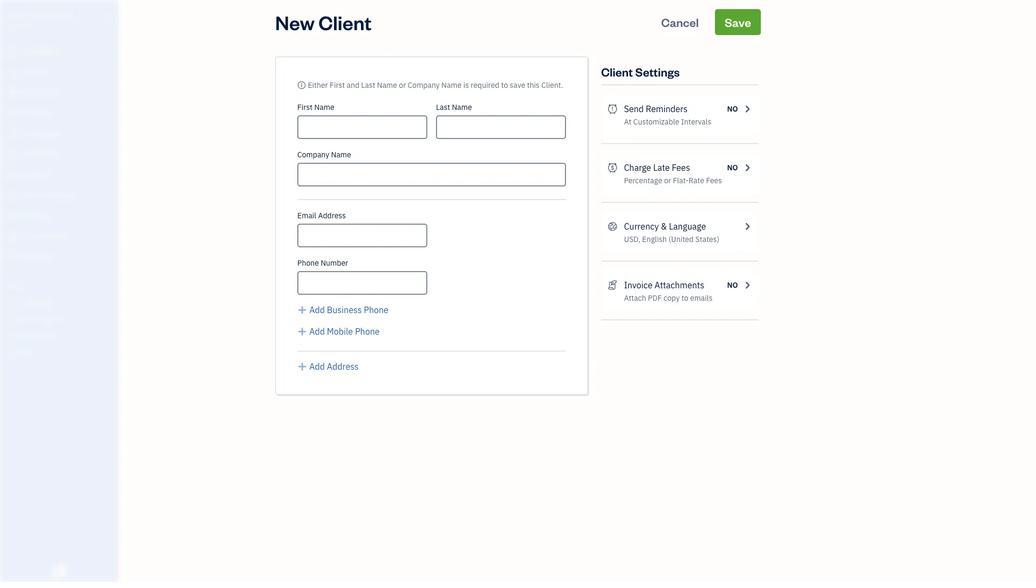 Task type: describe. For each thing, give the bounding box(es) containing it.
freshbooks image
[[51, 566, 68, 579]]

attach pdf copy to emails
[[624, 293, 713, 303]]

plus image for add address
[[297, 361, 307, 373]]

states)
[[695, 235, 720, 244]]

invoice image
[[7, 108, 20, 119]]

usd, english (united states)
[[624, 235, 720, 244]]

estimate image
[[7, 88, 20, 99]]

phone for add mobile phone
[[355, 326, 380, 338]]

save
[[725, 14, 751, 30]]

latereminders image
[[608, 103, 618, 115]]

language
[[669, 221, 706, 232]]

company inside gary's company owner
[[36, 9, 73, 21]]

settings image
[[8, 349, 115, 357]]

usd,
[[624, 235, 641, 244]]

at customizable intervals
[[624, 117, 712, 127]]

save
[[510, 80, 525, 90]]

gary's company owner
[[9, 9, 73, 30]]

1 horizontal spatial to
[[682, 293, 688, 303]]

percentage
[[624, 176, 662, 186]]

charge
[[624, 162, 651, 174]]

email address
[[297, 211, 346, 221]]

0 horizontal spatial first
[[297, 102, 313, 112]]

2 vertical spatial company
[[297, 150, 329, 160]]

name right and
[[377, 80, 397, 90]]

name for first name
[[314, 102, 334, 112]]

pdf
[[648, 293, 662, 303]]

name left is
[[442, 80, 462, 90]]

invoice attachments
[[624, 280, 704, 291]]

1 vertical spatial or
[[664, 176, 671, 186]]

timer image
[[7, 191, 20, 201]]

add for add mobile phone
[[309, 326, 325, 338]]

attachments
[[655, 280, 704, 291]]

report image
[[7, 252, 20, 263]]

business
[[327, 305, 362, 316]]

late
[[653, 162, 670, 174]]

primary image
[[297, 80, 306, 90]]

send
[[624, 103, 644, 115]]

invoices image
[[608, 279, 618, 292]]

new client
[[275, 9, 372, 35]]

percentage or flat-rate fees
[[624, 176, 722, 186]]

name for last name
[[452, 102, 472, 112]]

0 vertical spatial phone
[[297, 258, 319, 268]]

gary's
[[9, 9, 34, 21]]

chevronright image for no
[[742, 103, 752, 115]]

customizable
[[633, 117, 679, 127]]

reminders
[[646, 103, 688, 115]]

add mobile phone
[[309, 326, 380, 338]]

flat-
[[673, 176, 689, 186]]

currency
[[624, 221, 659, 232]]

plus image for add mobile phone
[[297, 325, 307, 338]]

cancel button
[[652, 9, 709, 35]]

last name
[[436, 102, 472, 112]]

main element
[[0, 0, 146, 583]]

settings
[[635, 64, 680, 79]]

Company Name text field
[[297, 163, 566, 187]]

address for add address
[[327, 361, 359, 373]]

at
[[624, 117, 632, 127]]

money image
[[7, 211, 20, 222]]

and
[[347, 80, 359, 90]]

Phone Number text field
[[297, 271, 427, 295]]

(united
[[669, 235, 694, 244]]

latefees image
[[608, 161, 618, 174]]

rate
[[689, 176, 704, 186]]

intervals
[[681, 117, 712, 127]]

plus image for add business phone
[[297, 304, 307, 317]]



Task type: vqa. For each thing, say whether or not it's contained in the screenshot.
Cancel at the right of page
yes



Task type: locate. For each thing, give the bounding box(es) containing it.
plus image
[[297, 304, 307, 317], [297, 325, 307, 338], [297, 361, 307, 373]]

client settings
[[601, 64, 680, 79]]

expense image
[[7, 150, 20, 160]]

client
[[319, 9, 372, 35], [601, 64, 633, 79]]

add address button
[[297, 361, 359, 373]]

cancel
[[661, 14, 699, 30]]

phone down phone number text box
[[364, 305, 389, 316]]

1 horizontal spatial last
[[436, 102, 450, 112]]

first name
[[297, 102, 334, 112]]

0 vertical spatial chevronright image
[[742, 161, 752, 174]]

1 no from the top
[[727, 104, 738, 114]]

number
[[321, 258, 348, 268]]

owner
[[9, 22, 29, 30]]

2 vertical spatial phone
[[355, 326, 380, 338]]

add address
[[309, 361, 359, 373]]

0 vertical spatial first
[[330, 80, 345, 90]]

2 horizontal spatial company
[[408, 80, 440, 90]]

Last Name text field
[[436, 115, 566, 139]]

first down primary image
[[297, 102, 313, 112]]

add for add address
[[309, 361, 325, 373]]

name
[[377, 80, 397, 90], [442, 80, 462, 90], [314, 102, 334, 112], [452, 102, 472, 112], [331, 150, 351, 160]]

1 horizontal spatial company
[[297, 150, 329, 160]]

currency & language
[[624, 221, 706, 232]]

apps image
[[8, 280, 115, 288]]

0 horizontal spatial last
[[361, 80, 375, 90]]

1 vertical spatial last
[[436, 102, 450, 112]]

bank connections image
[[8, 331, 115, 340]]

company up the last name at the top left of page
[[408, 80, 440, 90]]

0 horizontal spatial fees
[[672, 162, 690, 174]]

1 vertical spatial plus image
[[297, 325, 307, 338]]

add for add business phone
[[309, 305, 325, 316]]

chevronright image
[[742, 103, 752, 115], [742, 220, 752, 233]]

plus image left business
[[297, 304, 307, 317]]

2 no from the top
[[727, 163, 738, 173]]

add down add mobile phone button
[[309, 361, 325, 373]]

fees up the flat-
[[672, 162, 690, 174]]

or right and
[[399, 80, 406, 90]]

copy
[[664, 293, 680, 303]]

1 vertical spatial to
[[682, 293, 688, 303]]

company right the gary's
[[36, 9, 73, 21]]

First Name text field
[[297, 115, 427, 139]]

either
[[308, 80, 328, 90]]

Email Address text field
[[297, 224, 427, 248]]

phone
[[297, 258, 319, 268], [364, 305, 389, 316], [355, 326, 380, 338]]

1 vertical spatial first
[[297, 102, 313, 112]]

items and services image
[[8, 314, 115, 323]]

0 vertical spatial plus image
[[297, 304, 307, 317]]

email
[[297, 211, 316, 221]]

0 vertical spatial company
[[36, 9, 73, 21]]

first left and
[[330, 80, 345, 90]]

company down first name
[[297, 150, 329, 160]]

address inside button
[[327, 361, 359, 373]]

add business phone button
[[297, 304, 389, 317]]

chevronright image
[[742, 161, 752, 174], [742, 279, 752, 292]]

3 add from the top
[[309, 361, 325, 373]]

to
[[501, 80, 508, 90], [682, 293, 688, 303]]

plus image left add address
[[297, 361, 307, 373]]

name down is
[[452, 102, 472, 112]]

required
[[471, 80, 500, 90]]

0 horizontal spatial to
[[501, 80, 508, 90]]

new
[[275, 9, 315, 35]]

name for company name
[[331, 150, 351, 160]]

dashboard image
[[7, 47, 20, 58]]

phone number
[[297, 258, 348, 268]]

1 vertical spatial no
[[727, 163, 738, 173]]

project image
[[7, 170, 20, 181]]

fees right rate
[[706, 176, 722, 186]]

currencyandlanguage image
[[608, 220, 618, 233]]

team members image
[[8, 297, 115, 305]]

emails
[[690, 293, 713, 303]]

phone right mobile
[[355, 326, 380, 338]]

3 no from the top
[[727, 280, 738, 290]]

2 chevronright image from the top
[[742, 279, 752, 292]]

1 vertical spatial client
[[601, 64, 633, 79]]

company
[[36, 9, 73, 21], [408, 80, 440, 90], [297, 150, 329, 160]]

1 horizontal spatial first
[[330, 80, 345, 90]]

phone for add business phone
[[364, 305, 389, 316]]

0 vertical spatial fees
[[672, 162, 690, 174]]

1 vertical spatial chevronright image
[[742, 279, 752, 292]]

save button
[[715, 9, 761, 35]]

add
[[309, 305, 325, 316], [309, 326, 325, 338], [309, 361, 325, 373]]

1 vertical spatial address
[[327, 361, 359, 373]]

client up latereminders image
[[601, 64, 633, 79]]

fees
[[672, 162, 690, 174], [706, 176, 722, 186]]

invoice
[[624, 280, 653, 291]]

this
[[527, 80, 540, 90]]

&
[[661, 221, 667, 232]]

phone left number at the left top
[[297, 258, 319, 268]]

last
[[361, 80, 375, 90], [436, 102, 450, 112]]

client.
[[541, 80, 563, 90]]

client image
[[7, 67, 20, 78]]

address right email
[[318, 211, 346, 221]]

1 vertical spatial chevronright image
[[742, 220, 752, 233]]

0 vertical spatial add
[[309, 305, 325, 316]]

1 chevronright image from the top
[[742, 161, 752, 174]]

0 vertical spatial address
[[318, 211, 346, 221]]

first
[[330, 80, 345, 90], [297, 102, 313, 112]]

1 horizontal spatial fees
[[706, 176, 722, 186]]

chevronright image for currency & language
[[742, 220, 752, 233]]

1 horizontal spatial or
[[664, 176, 671, 186]]

either first and last name or company name is required to save this client.
[[308, 80, 563, 90]]

chevronright image for invoice attachments
[[742, 279, 752, 292]]

add business phone
[[309, 305, 389, 316]]

address down add mobile phone
[[327, 361, 359, 373]]

2 chevronright image from the top
[[742, 220, 752, 233]]

charge late fees
[[624, 162, 690, 174]]

last right and
[[361, 80, 375, 90]]

1 add from the top
[[309, 305, 325, 316]]

chevronright image for charge late fees
[[742, 161, 752, 174]]

1 plus image from the top
[[297, 304, 307, 317]]

1 vertical spatial phone
[[364, 305, 389, 316]]

plus image left mobile
[[297, 325, 307, 338]]

1 vertical spatial fees
[[706, 176, 722, 186]]

or left the flat-
[[664, 176, 671, 186]]

english
[[642, 235, 667, 244]]

1 chevronright image from the top
[[742, 103, 752, 115]]

name down first name text box
[[331, 150, 351, 160]]

2 vertical spatial add
[[309, 361, 325, 373]]

name down either
[[314, 102, 334, 112]]

attach
[[624, 293, 646, 303]]

send reminders
[[624, 103, 688, 115]]

0 vertical spatial to
[[501, 80, 508, 90]]

0 horizontal spatial company
[[36, 9, 73, 21]]

2 vertical spatial no
[[727, 280, 738, 290]]

0 horizontal spatial or
[[399, 80, 406, 90]]

2 add from the top
[[309, 326, 325, 338]]

address for email address
[[318, 211, 346, 221]]

0 vertical spatial or
[[399, 80, 406, 90]]

chart image
[[7, 232, 20, 242]]

2 vertical spatial plus image
[[297, 361, 307, 373]]

company name
[[297, 150, 351, 160]]

is
[[463, 80, 469, 90]]

or
[[399, 80, 406, 90], [664, 176, 671, 186]]

last down either first and last name or company name is required to save this client.
[[436, 102, 450, 112]]

no for charge late fees
[[727, 163, 738, 173]]

3 plus image from the top
[[297, 361, 307, 373]]

to right copy
[[682, 293, 688, 303]]

1 horizontal spatial client
[[601, 64, 633, 79]]

0 vertical spatial client
[[319, 9, 372, 35]]

no
[[727, 104, 738, 114], [727, 163, 738, 173], [727, 280, 738, 290]]

2 plus image from the top
[[297, 325, 307, 338]]

mobile
[[327, 326, 353, 338]]

0 vertical spatial chevronright image
[[742, 103, 752, 115]]

0 horizontal spatial client
[[319, 9, 372, 35]]

to left save
[[501, 80, 508, 90]]

payment image
[[7, 129, 20, 140]]

add left mobile
[[309, 326, 325, 338]]

0 vertical spatial last
[[361, 80, 375, 90]]

add left business
[[309, 305, 325, 316]]

no for send reminders
[[727, 104, 738, 114]]

add mobile phone button
[[297, 325, 380, 338]]

client right new
[[319, 9, 372, 35]]

1 vertical spatial company
[[408, 80, 440, 90]]

no for invoice attachments
[[727, 280, 738, 290]]

1 vertical spatial add
[[309, 326, 325, 338]]

0 vertical spatial no
[[727, 104, 738, 114]]

address
[[318, 211, 346, 221], [327, 361, 359, 373]]



